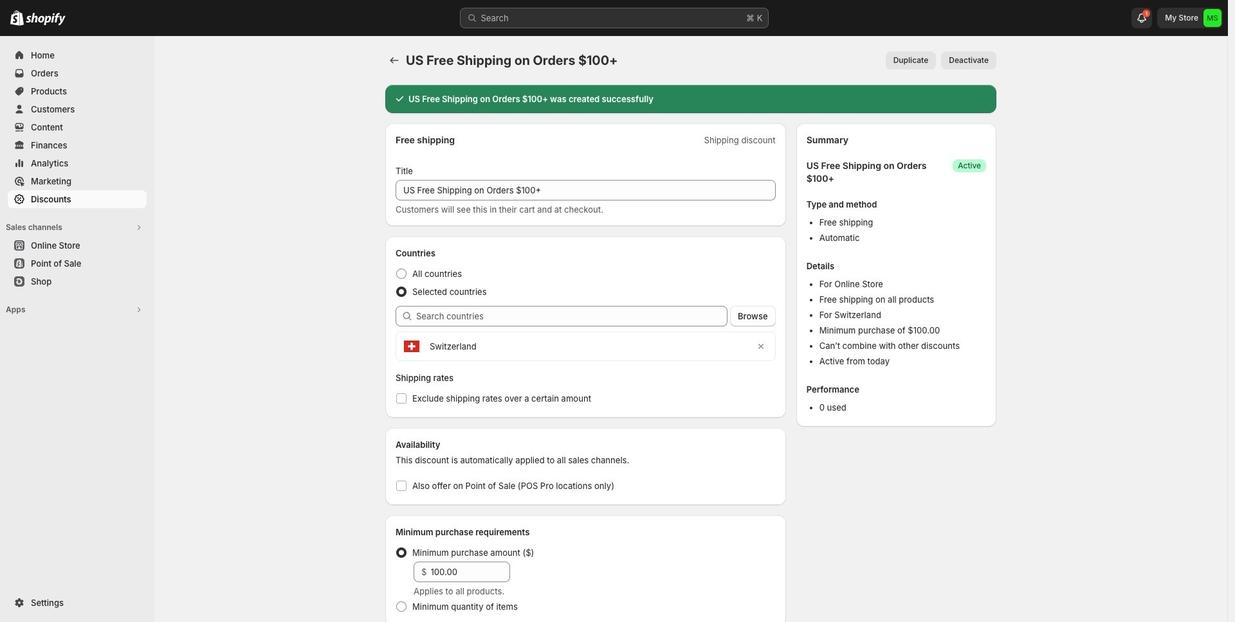 Task type: vqa. For each thing, say whether or not it's contained in the screenshot.
the rightmost Shopify 'image'
yes



Task type: locate. For each thing, give the bounding box(es) containing it.
None text field
[[396, 180, 776, 201]]

0.00 text field
[[431, 562, 510, 583]]

shopify image
[[26, 13, 66, 26]]

my store image
[[1203, 9, 1222, 27]]



Task type: describe. For each thing, give the bounding box(es) containing it.
Search countries text field
[[416, 306, 728, 327]]

shopify image
[[10, 10, 24, 26]]



